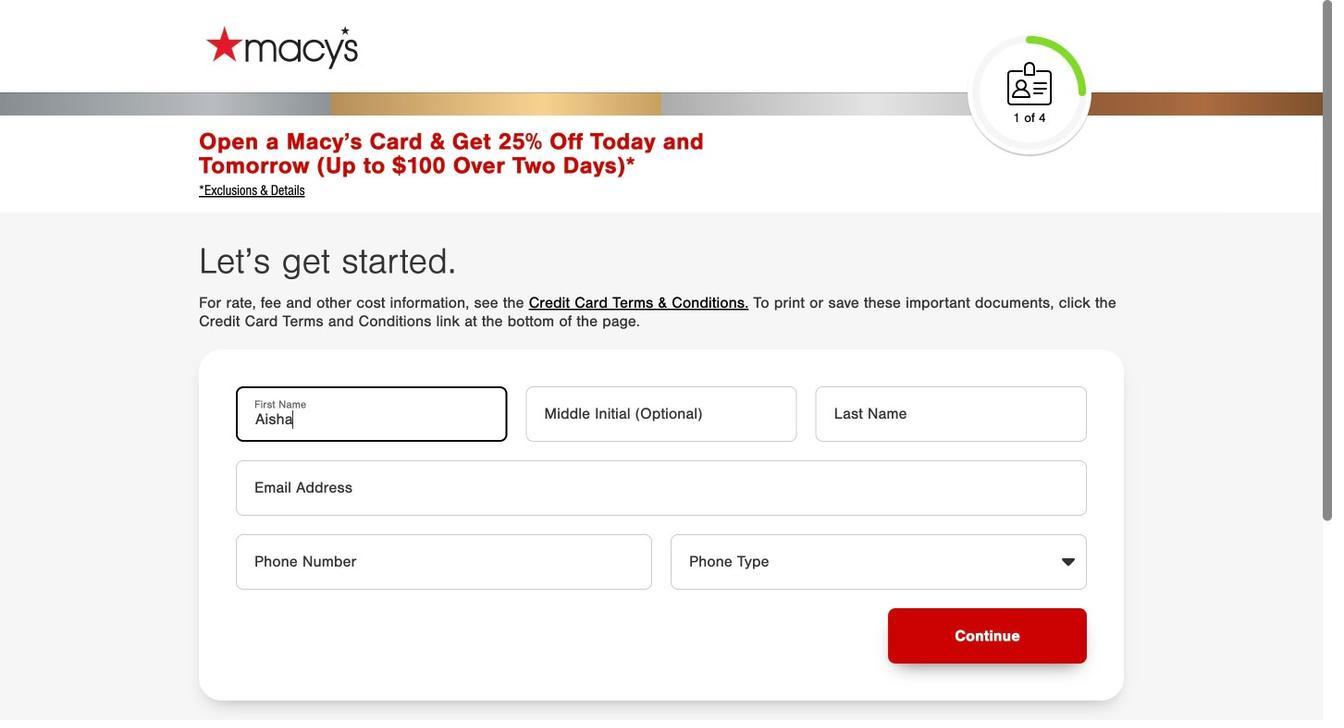 Task type: locate. For each thing, give the bounding box(es) containing it.
macy's application form image
[[201, 22, 363, 72], [201, 22, 363, 72]]

Last Name field
[[816, 387, 1087, 442]]

advertisement element
[[0, 93, 1323, 213]]

macy's application form element
[[199, 9, 551, 83]]

First Name text field
[[236, 387, 507, 442]]

Phone Number field
[[236, 535, 652, 590]]

figure
[[1004, 58, 1056, 110], [1059, 553, 1078, 572]]

1 vertical spatial figure
[[1059, 553, 1078, 572]]

0 vertical spatial figure
[[1004, 58, 1056, 110]]

1 horizontal spatial figure
[[1059, 553, 1078, 572]]



Task type: vqa. For each thing, say whether or not it's contained in the screenshot.
'FIGURE'
yes



Task type: describe. For each thing, give the bounding box(es) containing it.
0 horizontal spatial figure
[[1004, 58, 1056, 110]]

Email Address field
[[236, 461, 1087, 516]]



